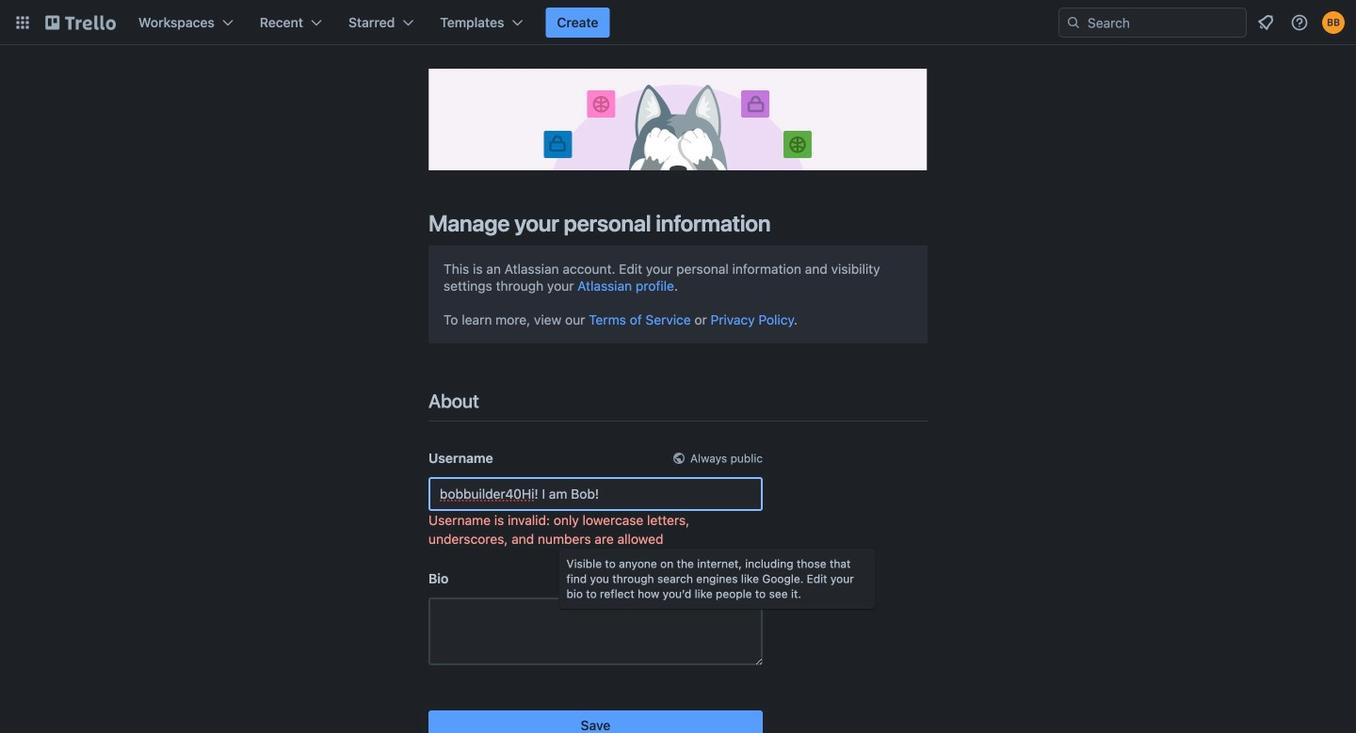 Task type: locate. For each thing, give the bounding box(es) containing it.
bob builder (bobbuilder40) image
[[1322, 11, 1345, 34]]

tooltip
[[559, 549, 875, 609]]

None text field
[[429, 477, 763, 511], [429, 598, 763, 666], [429, 477, 763, 511], [429, 598, 763, 666]]

primary element
[[0, 0, 1356, 45]]



Task type: vqa. For each thing, say whether or not it's contained in the screenshot.
Search field
yes



Task type: describe. For each thing, give the bounding box(es) containing it.
Search field
[[1081, 9, 1246, 36]]

0 notifications image
[[1255, 11, 1277, 34]]

back to home image
[[45, 8, 116, 38]]

search image
[[1066, 15, 1081, 30]]

open information menu image
[[1290, 13, 1309, 32]]



